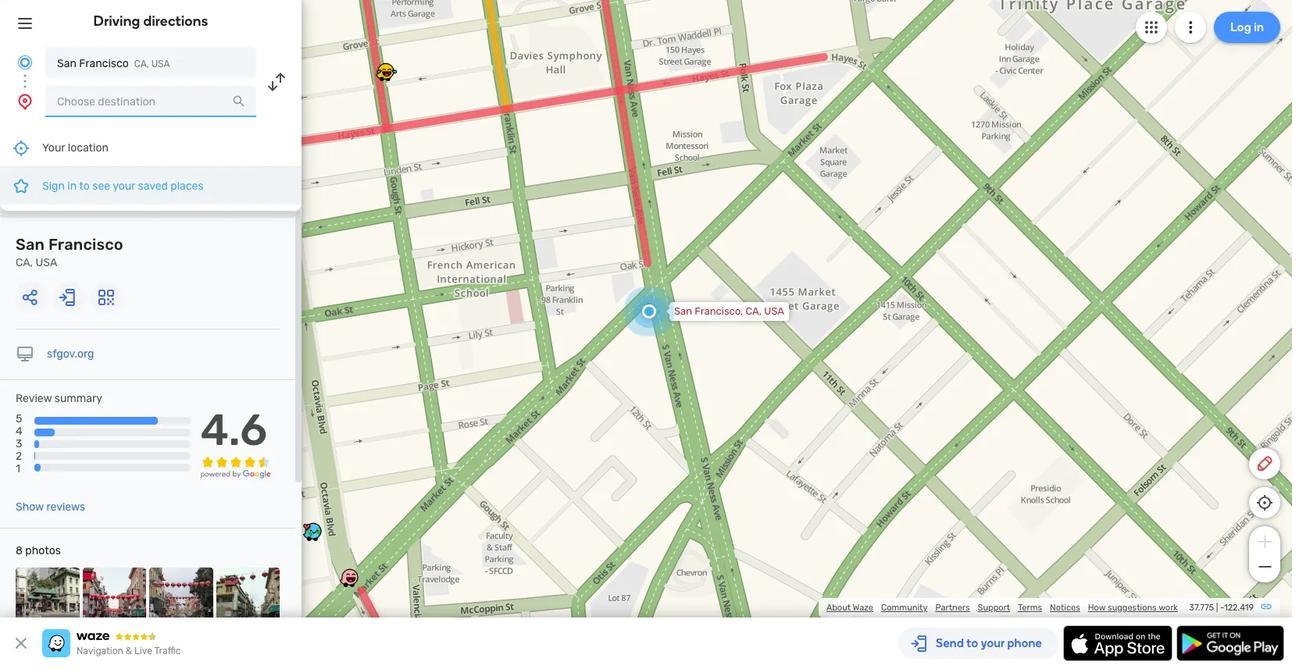 Task type: describe. For each thing, give the bounding box(es) containing it.
about waze link
[[827, 603, 873, 613]]

terms
[[1018, 603, 1042, 613]]

3
[[16, 438, 22, 451]]

notices
[[1050, 603, 1080, 613]]

5 4 3 2 1
[[16, 413, 22, 476]]

work
[[1159, 603, 1178, 613]]

driving
[[93, 13, 140, 30]]

image 3 of san francisco, sf image
[[149, 568, 213, 632]]

partners link
[[936, 603, 970, 613]]

show reviews
[[16, 501, 85, 514]]

image 1 of san francisco, sf image
[[16, 568, 79, 632]]

directions
[[143, 13, 208, 30]]

1 horizontal spatial ca,
[[134, 59, 149, 70]]

francisco,
[[695, 305, 743, 317]]

reviews
[[46, 501, 85, 514]]

4
[[16, 425, 22, 438]]

5
[[16, 413, 22, 426]]

image 4 of san francisco, sf image
[[216, 568, 280, 632]]

about
[[827, 603, 851, 613]]

support link
[[978, 603, 1010, 613]]

community
[[881, 603, 928, 613]]

francisco inside san francisco ca, usa
[[48, 235, 123, 254]]

0 horizontal spatial ca,
[[16, 256, 33, 270]]

4.6
[[200, 405, 267, 456]]

traffic
[[154, 646, 181, 657]]

san francisco, ca, usa
[[674, 305, 784, 317]]

1 horizontal spatial san
[[57, 57, 77, 70]]

san inside san francisco ca, usa
[[16, 235, 45, 254]]

1 horizontal spatial usa
[[151, 59, 170, 70]]

notices link
[[1050, 603, 1080, 613]]

37.775
[[1189, 603, 1214, 613]]

1 vertical spatial usa
[[36, 256, 57, 270]]

driving directions
[[93, 13, 208, 30]]

suggestions
[[1108, 603, 1157, 613]]

location image
[[16, 92, 34, 111]]

2
[[16, 450, 22, 464]]



Task type: vqa. For each thing, say whether or not it's contained in the screenshot.
7.5
no



Task type: locate. For each thing, give the bounding box(es) containing it.
usa
[[151, 59, 170, 70], [36, 256, 57, 270], [764, 305, 784, 317]]

terms link
[[1018, 603, 1042, 613]]

1 vertical spatial san
[[16, 235, 45, 254]]

122.419
[[1224, 603, 1254, 613]]

san
[[57, 57, 77, 70], [16, 235, 45, 254], [674, 305, 692, 317]]

ca, down star icon
[[16, 256, 33, 270]]

ca,
[[134, 59, 149, 70], [16, 256, 33, 270], [746, 305, 762, 317]]

zoom in image
[[1255, 533, 1275, 552]]

computer image
[[16, 345, 34, 364]]

8 photos
[[16, 545, 61, 558]]

sfgov.org
[[47, 348, 94, 361]]

photos
[[25, 545, 61, 558]]

1
[[16, 463, 20, 476]]

support
[[978, 603, 1010, 613]]

2 vertical spatial san
[[674, 305, 692, 317]]

current location image
[[16, 53, 34, 72]]

0 vertical spatial ca,
[[134, 59, 149, 70]]

francisco
[[79, 57, 129, 70], [48, 235, 123, 254]]

review summary
[[16, 392, 102, 406]]

Choose destination text field
[[45, 86, 256, 117]]

live
[[134, 646, 152, 657]]

1 vertical spatial san francisco ca, usa
[[16, 235, 123, 270]]

san francisco ca, usa
[[57, 57, 170, 70], [16, 235, 123, 270]]

sfgov.org link
[[47, 348, 94, 361]]

partners
[[936, 603, 970, 613]]

0 vertical spatial usa
[[151, 59, 170, 70]]

review
[[16, 392, 52, 406]]

waze
[[853, 603, 873, 613]]

2 horizontal spatial usa
[[764, 305, 784, 317]]

san right current location icon
[[57, 57, 77, 70]]

community link
[[881, 603, 928, 613]]

san down star icon
[[16, 235, 45, 254]]

0 vertical spatial san
[[57, 57, 77, 70]]

about waze community partners support terms notices how suggestions work
[[827, 603, 1178, 613]]

0 horizontal spatial usa
[[36, 256, 57, 270]]

star image
[[12, 177, 30, 195]]

1 vertical spatial ca,
[[16, 256, 33, 270]]

list box
[[0, 130, 302, 211]]

1 vertical spatial francisco
[[48, 235, 123, 254]]

san left francisco,
[[674, 305, 692, 317]]

|
[[1216, 603, 1218, 613]]

0 horizontal spatial san
[[16, 235, 45, 254]]

link image
[[1260, 601, 1273, 613]]

navigation
[[77, 646, 123, 657]]

show
[[16, 501, 44, 514]]

navigation & live traffic
[[77, 646, 181, 657]]

0 vertical spatial san francisco ca, usa
[[57, 57, 170, 70]]

2 horizontal spatial san
[[674, 305, 692, 317]]

&
[[126, 646, 132, 657]]

x image
[[12, 634, 30, 653]]

8
[[16, 545, 23, 558]]

-
[[1220, 603, 1224, 613]]

zoom out image
[[1255, 558, 1275, 577]]

0 vertical spatial francisco
[[79, 57, 129, 70]]

how suggestions work link
[[1088, 603, 1178, 613]]

pencil image
[[1256, 455, 1274, 473]]

summary
[[55, 392, 102, 406]]

2 vertical spatial ca,
[[746, 305, 762, 317]]

2 horizontal spatial ca,
[[746, 305, 762, 317]]

recenter image
[[12, 139, 30, 157]]

2 vertical spatial usa
[[764, 305, 784, 317]]

image 2 of san francisco, sf image
[[82, 568, 146, 632]]

37.775 | -122.419
[[1189, 603, 1254, 613]]

how
[[1088, 603, 1106, 613]]

ca, up choose destination text box
[[134, 59, 149, 70]]

ca, right francisco,
[[746, 305, 762, 317]]



